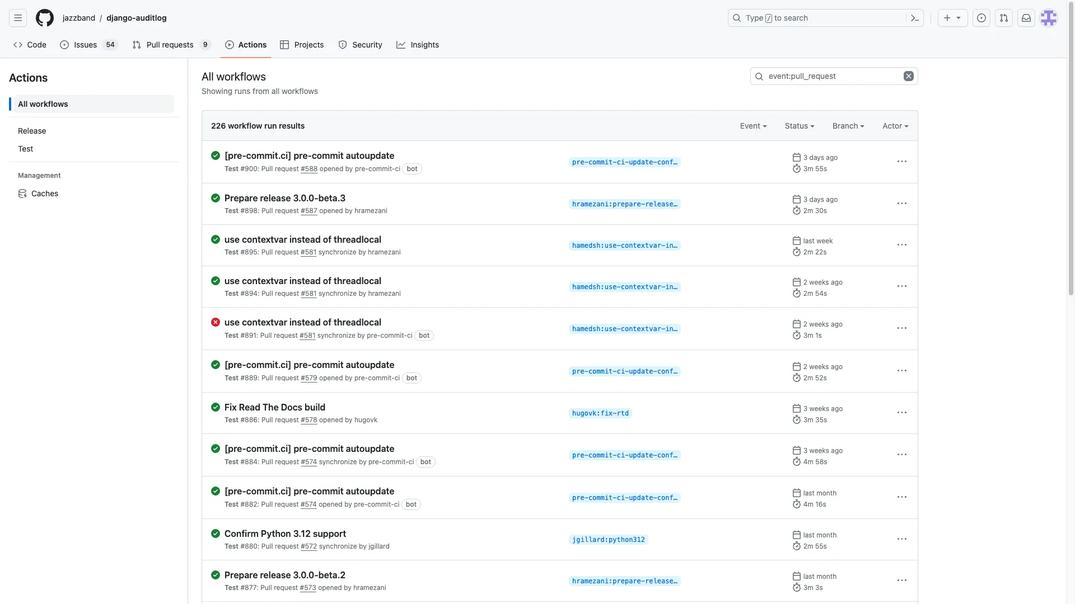 Task type: locate. For each thing, give the bounding box(es) containing it.
ago for 3m 55s
[[826, 153, 838, 162]]

release inside prepare release 3.0.0-beta.2 test #877: pull request #573 opened             by hramezani
[[260, 571, 291, 581]]

pull right #877:
[[261, 584, 272, 593]]

test down 'release'
[[18, 144, 33, 153]]

last month up 16s
[[804, 490, 837, 498]]

2 vertical spatial #581
[[300, 332, 316, 340]]

2 days from the top
[[810, 195, 824, 204]]

completed successfully image for #884:
[[211, 445, 220, 454]]

search image
[[755, 72, 764, 81]]

0 vertical spatial run duration image
[[793, 206, 802, 215]]

0 vertical spatial prepare
[[225, 193, 258, 203]]

month for beta.2
[[817, 573, 837, 581]]

beta.3
[[319, 193, 346, 203]]

2 contextvar from the top
[[242, 276, 287, 286]]

calendar image
[[793, 195, 802, 204], [793, 236, 802, 245], [793, 278, 802, 287], [793, 362, 802, 371], [793, 446, 802, 455]]

last month
[[804, 490, 837, 498], [804, 532, 837, 540], [804, 573, 837, 581]]

3 pre-commit-ci-update-config link from the top
[[569, 451, 682, 461]]

pre-commit-ci-update-config
[[572, 159, 682, 166], [572, 368, 682, 376], [572, 452, 682, 460], [572, 495, 682, 502]]

opened up the support
[[319, 501, 343, 509]]

workflows right "all"
[[282, 86, 318, 96]]

2 [pre-commit.ci] pre-commit autoupdate from the top
[[225, 360, 395, 370]]

0 vertical spatial #574
[[301, 458, 317, 467]]

0 vertical spatial of
[[323, 235, 332, 245]]

commit
[[312, 151, 344, 161], [312, 360, 344, 370], [312, 444, 344, 454], [312, 487, 344, 497]]

ci- up the hramezani:prepare-release-3-beta3 'link'
[[617, 159, 629, 166]]

run duration image
[[793, 206, 802, 215], [793, 289, 802, 298], [793, 374, 802, 383]]

test left #877:
[[225, 584, 239, 593]]

prepare release 3.0.0-beta.3 test #898: pull request #587 opened             by hramezani
[[225, 193, 387, 215]]

1 3 from the top
[[804, 153, 808, 162]]

completed successfully image for #900:
[[211, 151, 220, 160]]

4 [pre-commit.ci] pre-commit autoupdate from the top
[[225, 487, 395, 497]]

request left #587 link
[[275, 207, 299, 215]]

1 vertical spatial hamedsh:use-contextvar-instead-of-threadvars link
[[569, 282, 750, 292]]

0 vertical spatial issue opened image
[[977, 13, 986, 22]]

commit.ci] for pull request #574 synchronize             by pre-commit-ci
[[246, 444, 292, 454]]

run duration image left the 4m 16s
[[793, 500, 802, 509]]

contextvar inside use contextvar instead of threadlocal test #894: pull request #581 synchronize             by hramezani
[[242, 276, 287, 286]]

2 threadvars from the top
[[710, 283, 750, 291]]

2 vertical spatial hamedsh:use-
[[572, 325, 621, 333]]

pull request #574 opened             by pre-commit-ci
[[261, 501, 400, 509]]

3- inside the hramezani:prepare-release-3-beta3 'link'
[[678, 201, 686, 208]]

calendar image for 2m 55s
[[793, 531, 802, 540]]

0 vertical spatial all workflows
[[202, 70, 266, 83]]

1 vertical spatial instead
[[290, 276, 321, 286]]

update- down rtd
[[629, 452, 657, 460]]

3 contextvar from the top
[[242, 318, 287, 328]]

1 hamedsh:use- from the top
[[572, 242, 621, 250]]

weeks for 1s
[[810, 320, 829, 329]]

use inside use contextvar instead of threadlocal test #895: pull request #581 synchronize             by hramezani
[[225, 235, 240, 245]]

2 of- from the top
[[698, 283, 710, 291]]

#588 link
[[301, 165, 318, 173]]

days for [pre-commit.ci] pre-commit autoupdate
[[810, 153, 824, 162]]

1 3 days ago from the top
[[804, 153, 838, 162]]

1 4m from the top
[[804, 458, 814, 467]]

#581 link down use contextvar instead of threadlocal
[[300, 332, 316, 340]]

hamedsh:use- for use contextvar instead of threadlocal test #894: pull request #581 synchronize             by hramezani
[[572, 283, 621, 291]]

pre-commit-ci-update-config for 2 weeks ago
[[572, 368, 682, 376]]

by inside prepare release 3.0.0-beta.2 test #877: pull request #573 opened             by hramezani
[[344, 584, 352, 593]]

2 3 days ago from the top
[[804, 195, 838, 204]]

confirm python 3.12 support link
[[225, 529, 560, 540]]

instead- for use contextvar instead of threadlocal test #895: pull request #581 synchronize             by hramezani
[[665, 242, 698, 250]]

[pre-commit.ci] pre-commit autoupdate up the #588
[[225, 151, 395, 161]]

actions link
[[220, 36, 271, 53]]

update- for last month
[[629, 495, 657, 502]]

run duration image left 3m 3s
[[793, 584, 802, 593]]

ci- for 2 weeks ago
[[617, 368, 629, 376]]

3 up 2m 30s
[[804, 195, 808, 204]]

hramezani:prepare- inside 'link'
[[572, 201, 645, 208]]

1 vertical spatial #574 link
[[301, 501, 317, 509]]

[pre-commit.ci] pre-commit autoupdate
[[225, 151, 395, 161], [225, 360, 395, 370], [225, 444, 395, 454], [225, 487, 395, 497]]

completed successfully image for confirm python 3.12 support
[[211, 530, 220, 539]]

release- left beta2
[[645, 578, 678, 586]]

test left #882:
[[225, 501, 239, 509]]

4 last from the top
[[804, 573, 815, 581]]

instead up pull request #581 synchronize             by pre-commit-ci
[[290, 318, 321, 328]]

confirm python 3.12 support test #880: pull request #572 synchronize             by jgillard
[[225, 529, 390, 551]]

2 vertical spatial 2 weeks ago
[[804, 363, 843, 371]]

2m left 54s
[[804, 290, 813, 298]]

all up 'release'
[[18, 99, 28, 109]]

3 3 from the top
[[804, 405, 808, 413]]

actor button
[[883, 120, 909, 132]]

1 completed successfully image from the top
[[211, 361, 220, 370]]

projects
[[295, 40, 324, 49]]

synchronize inside use contextvar instead of threadlocal test #894: pull request #581 synchronize             by hramezani
[[319, 290, 357, 298]]

3 show options image from the top
[[898, 367, 907, 376]]

2 release- from the top
[[645, 578, 678, 586]]

5 weeks from the top
[[810, 447, 829, 455]]

1 vertical spatial contextvar-
[[621, 283, 666, 291]]

0 vertical spatial hamedsh:use-contextvar-instead-of-threadvars link
[[569, 241, 750, 251]]

all
[[202, 70, 214, 83], [18, 99, 28, 109]]

2 vertical spatial use contextvar instead of threadlocal link
[[225, 317, 560, 328]]

1 vertical spatial month
[[817, 532, 837, 540]]

pre-commit-ci-update-config for 3 days ago
[[572, 159, 682, 166]]

ci-
[[617, 159, 629, 166], [617, 368, 629, 376], [617, 452, 629, 460], [617, 495, 629, 502]]

2 [pre-commit.ci] pre-commit autoupdate link from the top
[[225, 360, 560, 371]]

run duration image left 3m 55s
[[793, 164, 802, 173]]

4 show options image from the top
[[898, 451, 907, 460]]

1 prepare from the top
[[225, 193, 258, 203]]

2 use contextvar instead of threadlocal link from the top
[[225, 276, 560, 287]]

show options image
[[898, 157, 907, 166], [898, 282, 907, 291], [898, 367, 907, 376], [898, 451, 907, 460], [898, 493, 907, 502], [898, 577, 907, 586]]

bot for pull request #579 opened             by pre-commit-ci
[[406, 374, 417, 383]]

2 vertical spatial threadvars
[[710, 325, 750, 333]]

#574 for opened             by
[[301, 501, 317, 509]]

update- for 3 weeks ago
[[629, 452, 657, 460]]

completed successfully image for fix read the docs build
[[211, 403, 220, 412]]

3 month from the top
[[817, 573, 837, 581]]

insights
[[411, 40, 439, 49]]

3 [pre-commit.ci] pre-commit autoupdate link from the top
[[225, 444, 560, 455]]

contextvar for use contextvar instead of threadlocal test #895: pull request #581 synchronize             by hramezani
[[242, 235, 287, 245]]

test left #894:
[[225, 290, 239, 298]]

request down use contextvar instead of threadlocal
[[274, 332, 298, 340]]

threadlocal inside use contextvar instead of threadlocal test #895: pull request #581 synchronize             by hramezani
[[334, 235, 381, 245]]

3
[[804, 153, 808, 162], [804, 195, 808, 204], [804, 405, 808, 413], [804, 447, 808, 455]]

pull down python
[[261, 543, 273, 551]]

autoupdate
[[346, 151, 395, 161], [346, 360, 395, 370], [346, 444, 395, 454], [346, 487, 395, 497]]

1 3- from the top
[[678, 201, 686, 208]]

by
[[345, 165, 353, 173], [345, 207, 353, 215], [359, 248, 366, 257], [359, 290, 366, 298], [357, 332, 365, 340], [345, 374, 353, 383], [345, 416, 353, 425], [359, 458, 367, 467], [344, 501, 352, 509], [359, 543, 367, 551], [344, 584, 352, 593]]

1 vertical spatial list
[[9, 91, 179, 207]]

3- inside the 'hramezani:prepare-release-3-beta2' link
[[678, 578, 686, 586]]

1 horizontal spatial all workflows
[[202, 70, 266, 83]]

instead inside use contextvar instead of threadlocal test #895: pull request #581 synchronize             by hramezani
[[290, 235, 321, 245]]

hamedsh:use-contextvar-instead-of-threadvars
[[572, 242, 750, 250], [572, 283, 750, 291], [572, 325, 750, 333]]

threadvars for use contextvar instead of threadlocal test #894: pull request #581 synchronize             by hramezani
[[710, 283, 750, 291]]

0 vertical spatial #581 link
[[301, 248, 317, 257]]

autoupdate for pull request #574 synchronize             by pre-commit-ci
[[346, 444, 395, 454]]

hramezani inside use contextvar instead of threadlocal test #895: pull request #581 synchronize             by hramezani
[[368, 248, 401, 257]]

1 autoupdate from the top
[[346, 151, 395, 161]]

2 2m from the top
[[804, 248, 813, 257]]

1 vertical spatial #574
[[301, 501, 317, 509]]

2m for confirm python 3.12 support test #880: pull request #572 synchronize             by jgillard
[[804, 543, 813, 551]]

1 last from the top
[[804, 237, 815, 245]]

1 vertical spatial release
[[260, 571, 291, 581]]

commit.ci] up #884:
[[246, 444, 292, 454]]

bot
[[407, 165, 418, 173], [419, 332, 430, 340], [406, 374, 417, 383], [421, 458, 431, 467], [406, 501, 417, 509]]

run duration image for 2m 22s
[[793, 248, 802, 257]]

pre-commit-ci link for pull request #574 opened             by pre-commit-ci
[[354, 501, 400, 509]]

2 vertical spatial month
[[817, 573, 837, 581]]

1 vertical spatial threadlocal
[[334, 276, 381, 286]]

#574 link for synchronize             by
[[301, 458, 317, 467]]

0 vertical spatial 3 days ago
[[804, 153, 838, 162]]

contextvar up #891:
[[242, 318, 287, 328]]

3 threadlocal from the top
[[334, 318, 381, 328]]

2 vertical spatial instead-
[[665, 325, 698, 333]]

55s up 3s
[[815, 543, 827, 551]]

pre-commit-ci link for pull request #588 opened             by pre-commit-ci
[[355, 165, 401, 173]]

0 vertical spatial release-
[[645, 201, 678, 208]]

#581 down use contextvar instead of threadlocal
[[300, 332, 316, 340]]

1 instead- from the top
[[665, 242, 698, 250]]

release-
[[645, 201, 678, 208], [645, 578, 678, 586]]

1 vertical spatial instead-
[[665, 283, 698, 291]]

0 vertical spatial instead
[[290, 235, 321, 245]]

3 weeks ago for fix read the docs build
[[804, 405, 843, 413]]

git pull request image
[[1000, 13, 1009, 22]]

1 vertical spatial threadvars
[[710, 283, 750, 291]]

2 2 from the top
[[804, 320, 808, 329]]

3 of from the top
[[323, 318, 332, 328]]

of-
[[698, 242, 710, 250], [698, 283, 710, 291], [698, 325, 710, 333]]

1 horizontal spatial /
[[767, 15, 771, 22]]

pull
[[147, 40, 160, 49], [261, 165, 273, 173], [262, 207, 273, 215], [261, 248, 273, 257], [262, 290, 273, 298], [260, 332, 272, 340], [262, 374, 273, 383], [262, 416, 273, 425], [262, 458, 273, 467], [261, 501, 273, 509], [261, 543, 273, 551], [261, 584, 272, 593]]

request right the #895: on the top left of the page
[[275, 248, 299, 257]]

1 pre-commit-ci-update-config from the top
[[572, 159, 682, 166]]

3 run duration image from the top
[[793, 331, 802, 340]]

config
[[657, 159, 682, 166], [657, 368, 682, 376], [657, 452, 682, 460], [657, 495, 682, 502]]

0 vertical spatial 3.0.0-
[[293, 193, 319, 203]]

bot for pull request #581 synchronize             by pre-commit-ci
[[419, 332, 430, 340]]

by inside use contextvar instead of threadlocal test #895: pull request #581 synchronize             by hramezani
[[359, 248, 366, 257]]

pull request #579 opened             by pre-commit-ci
[[262, 374, 400, 383]]

request left the #573
[[274, 584, 298, 593]]

0 vertical spatial use
[[225, 235, 240, 245]]

instead inside the use contextvar instead of threadlocal link
[[290, 318, 321, 328]]

test down fix
[[225, 416, 239, 425]]

3.0.0- up #587 link
[[293, 193, 319, 203]]

1 commit from the top
[[312, 151, 344, 161]]

issue opened image
[[977, 13, 986, 22], [60, 40, 69, 49]]

search
[[784, 13, 808, 22]]

of inside use contextvar instead of threadlocal test #895: pull request #581 synchronize             by hramezani
[[323, 235, 332, 245]]

results
[[279, 121, 305, 131]]

1 vertical spatial contextvar
[[242, 276, 287, 286]]

hramezani link for prepare release 3.0.0-beta.3 test #898: pull request #587 opened             by hramezani
[[355, 207, 387, 215]]

2 run duration image from the top
[[793, 289, 802, 298]]

0 vertical spatial #574 link
[[301, 458, 317, 467]]

2 vertical spatial hamedsh:use-contextvar-instead-of-threadvars
[[572, 325, 750, 333]]

last month up 2m 55s
[[804, 532, 837, 540]]

update- up jgillard:python312
[[629, 495, 657, 502]]

[pre- up test #889:
[[225, 360, 246, 370]]

pull right #894:
[[262, 290, 273, 298]]

1 release from the top
[[260, 193, 291, 203]]

0 vertical spatial #581
[[301, 248, 317, 257]]

5 show options image from the top
[[898, 535, 907, 544]]

pre-commit-ci-update-config link for 2 weeks ago
[[569, 367, 682, 377]]

1 vertical spatial release-
[[645, 578, 678, 586]]

commit up the pull request #579 opened             by pre-commit-ci
[[312, 360, 344, 370]]

1 3m from the top
[[804, 165, 814, 173]]

test #900:
[[225, 165, 261, 173]]

2 vertical spatial run duration image
[[793, 374, 802, 383]]

last up the 4m 16s
[[804, 490, 815, 498]]

synchronize inside confirm python 3.12 support test #880: pull request #572 synchronize             by jgillard
[[319, 543, 357, 551]]

pull request #574 synchronize             by pre-commit-ci
[[262, 458, 414, 467]]

last month up 3s
[[804, 573, 837, 581]]

2 vertical spatial last month
[[804, 573, 837, 581]]

instead inside use contextvar instead of threadlocal test #894: pull request #581 synchronize             by hramezani
[[290, 276, 321, 286]]

52s
[[815, 374, 827, 383]]

[pre-commit.ci] pre-commit autoupdate up #579
[[225, 360, 395, 370]]

run duration image left 2m 54s at top
[[793, 289, 802, 298]]

hamedsh:use-
[[572, 242, 621, 250], [572, 283, 621, 291], [572, 325, 621, 333]]

pre-commit-ci link for pull request #579 opened             by pre-commit-ci
[[355, 374, 400, 383]]

pre-commit-ci-update-config link down rtd
[[569, 451, 682, 461]]

0 horizontal spatial /
[[100, 13, 102, 23]]

4 completed successfully image from the top
[[211, 277, 220, 286]]

1 hramezani:prepare- from the top
[[572, 201, 645, 208]]

1 vertical spatial hamedsh:use-
[[572, 283, 621, 291]]

2 calendar image from the top
[[793, 236, 802, 245]]

plus image
[[943, 13, 952, 22]]

1 vertical spatial run duration image
[[793, 289, 802, 298]]

2 vertical spatial contextvar
[[242, 318, 287, 328]]

prepare inside prepare release 3.0.0-beta.3 test #898: pull request #587 opened             by hramezani
[[225, 193, 258, 203]]

[pre-commit.ci] pre-commit autoupdate link up fix read the docs build link
[[225, 360, 560, 371]]

3- for beta.2
[[678, 578, 686, 586]]

226 workflow run results
[[211, 121, 305, 131]]

1 weeks from the top
[[810, 278, 829, 287]]

run duration image left "3m 1s"
[[793, 331, 802, 340]]

#581 inside use contextvar instead of threadlocal test #895: pull request #581 synchronize             by hramezani
[[301, 248, 317, 257]]

1 instead from the top
[[290, 235, 321, 245]]

3 use from the top
[[225, 318, 240, 328]]

pre-commit-ci-update-config link for 3 days ago
[[569, 157, 682, 167]]

3 weeks ago up 35s
[[804, 405, 843, 413]]

[pre-commit.ci] pre-commit autoupdate link down hugovk link
[[225, 444, 560, 455]]

release for beta.2
[[260, 571, 291, 581]]

month up 2m 55s
[[817, 532, 837, 540]]

0 vertical spatial all
[[202, 70, 214, 83]]

use for use contextvar instead of threadlocal test #895: pull request #581 synchronize             by hramezani
[[225, 235, 240, 245]]

2 vertical spatial hamedsh:use-contextvar-instead-of-threadvars link
[[569, 324, 750, 334]]

[pre- for #889:
[[225, 360, 246, 370]]

release for beta.3
[[260, 193, 291, 203]]

2 commit.ci] from the top
[[246, 360, 292, 370]]

code
[[27, 40, 46, 49]]

1 run duration image from the top
[[793, 206, 802, 215]]

use
[[225, 235, 240, 245], [225, 276, 240, 286], [225, 318, 240, 328]]

0 vertical spatial contextvar
[[242, 235, 287, 245]]

2 vertical spatial contextvar-
[[621, 325, 666, 333]]

commit.ci] up #882:
[[246, 487, 292, 497]]

5 show options image from the top
[[898, 493, 907, 502]]

contextvar up #894:
[[242, 276, 287, 286]]

calendar image for use contextvar instead of threadlocal test #894: pull request #581 synchronize             by hramezani
[[793, 278, 802, 287]]

0 vertical spatial last month
[[804, 490, 837, 498]]

run duration image for 3m 55s
[[793, 164, 802, 173]]

pre-commit-ci link for pull request #574 synchronize             by pre-commit-ci
[[369, 458, 414, 467]]

test #884:
[[225, 458, 262, 467]]

release inside prepare release 3.0.0-beta.3 test #898: pull request #587 opened             by hramezani
[[260, 193, 291, 203]]

of for use contextvar instead of threadlocal test #894: pull request #581 synchronize             by hramezani
[[323, 276, 332, 286]]

#581 link
[[301, 248, 317, 257], [301, 290, 317, 298], [300, 332, 316, 340]]

actions right 'play' icon
[[238, 40, 267, 49]]

release link
[[13, 122, 174, 140]]

2 weeks ago up the 52s at bottom right
[[804, 363, 843, 371]]

0 vertical spatial instead-
[[665, 242, 698, 250]]

list containing jazzband
[[58, 9, 721, 27]]

hugovk:fix-rtd link
[[569, 409, 632, 419]]

list
[[58, 9, 721, 27], [9, 91, 179, 207]]

4 [pre- from the top
[[225, 487, 246, 497]]

pre-commit-ci-update-config up the hramezani:prepare-release-3-beta3 'link'
[[572, 159, 682, 166]]

2 vertical spatial workflows
[[30, 99, 68, 109]]

/ inside jazzband / django-auditlog
[[100, 13, 102, 23]]

2 release from the top
[[260, 571, 291, 581]]

1 show options image from the top
[[898, 157, 907, 166]]

5 calendar image from the top
[[793, 531, 802, 540]]

3 autoupdate from the top
[[346, 444, 395, 454]]

weeks for 52s
[[810, 363, 829, 371]]

by inside use contextvar instead of threadlocal test #894: pull request #581 synchronize             by hramezani
[[359, 290, 366, 298]]

1 3.0.0- from the top
[[293, 193, 319, 203]]

2m left 22s on the top right of the page
[[804, 248, 813, 257]]

4m for 4m 16s
[[804, 501, 814, 509]]

0 vertical spatial contextvar-
[[621, 242, 666, 250]]

0 vertical spatial workflows
[[216, 70, 266, 83]]

3.0.0- inside prepare release 3.0.0-beta.2 test #877: pull request #573 opened             by hramezani
[[293, 571, 319, 581]]

#579 link
[[301, 374, 317, 383]]

1 vertical spatial of-
[[698, 283, 710, 291]]

3 up 4m 58s
[[804, 447, 808, 455]]

/ left to on the right top
[[767, 15, 771, 22]]

3m left 3s
[[804, 584, 814, 593]]

3 use contextvar instead of threadlocal link from the top
[[225, 317, 560, 328]]

4 3 from the top
[[804, 447, 808, 455]]

0 horizontal spatial actions
[[9, 71, 48, 84]]

calendar image
[[793, 153, 802, 162], [793, 320, 802, 329], [793, 404, 802, 413], [793, 489, 802, 498], [793, 531, 802, 540], [793, 572, 802, 581]]

2 3m from the top
[[804, 332, 814, 340]]

prepare up #877:
[[225, 571, 258, 581]]

[pre- up test #882:
[[225, 487, 246, 497]]

0 vertical spatial 4m
[[804, 458, 814, 467]]

1 vertical spatial use contextvar instead of threadlocal link
[[225, 276, 560, 287]]

3 completed successfully image from the top
[[211, 530, 220, 539]]

2 threadlocal from the top
[[334, 276, 381, 286]]

completed successfully image
[[211, 361, 220, 370], [211, 403, 220, 412], [211, 530, 220, 539], [211, 571, 220, 580]]

2 vertical spatial 2
[[804, 363, 808, 371]]

3 2m from the top
[[804, 290, 813, 298]]

1 vertical spatial 3 weeks ago
[[804, 447, 843, 455]]

3 pre-commit-ci-update-config from the top
[[572, 452, 682, 460]]

projects link
[[276, 36, 329, 53]]

pull inside use contextvar instead of threadlocal test #895: pull request #581 synchronize             by hramezani
[[261, 248, 273, 257]]

days
[[810, 153, 824, 162], [810, 195, 824, 204]]

caches
[[31, 189, 58, 198]]

2 3 weeks ago from the top
[[804, 447, 843, 455]]

1 vertical spatial 55s
[[815, 543, 827, 551]]

/ inside type / to search
[[767, 15, 771, 22]]

prepare inside prepare release 3.0.0-beta.2 test #877: pull request #573 opened             by hramezani
[[225, 571, 258, 581]]

of inside use contextvar instead of threadlocal test #894: pull request #581 synchronize             by hramezani
[[323, 276, 332, 286]]

threadlocal for use contextvar instead of threadlocal test #894: pull request #581 synchronize             by hramezani
[[334, 276, 381, 286]]

0 vertical spatial 3 weeks ago
[[804, 405, 843, 413]]

2 show options image from the top
[[898, 241, 907, 250]]

ago for 3m 35s
[[831, 405, 843, 413]]

1 vertical spatial 4m
[[804, 501, 814, 509]]

workflows up runs
[[216, 70, 266, 83]]

config for 3 weeks ago
[[657, 452, 682, 460]]

2m 30s
[[804, 207, 827, 215]]

pre-commit-ci-update-config link
[[569, 157, 682, 167], [569, 367, 682, 377], [569, 451, 682, 461], [569, 493, 682, 504]]

#572 link
[[301, 543, 317, 551]]

1 vertical spatial days
[[810, 195, 824, 204]]

update- up hramezani:prepare-release-3-beta3
[[629, 159, 657, 166]]

failed image
[[211, 318, 220, 327]]

of up pull request #581 synchronize             by pre-commit-ci
[[323, 318, 332, 328]]

6 calendar image from the top
[[793, 572, 802, 581]]

play image
[[225, 40, 234, 49]]

completed successfully image
[[211, 151, 220, 160], [211, 194, 220, 203], [211, 235, 220, 244], [211, 277, 220, 286], [211, 445, 220, 454], [211, 487, 220, 496]]

last month for support
[[804, 532, 837, 540]]

completed successfully image for #898:
[[211, 194, 220, 203]]

run duration image left 4m 58s
[[793, 458, 802, 467]]

2 vertical spatial threadlocal
[[334, 318, 381, 328]]

1 vertical spatial all
[[18, 99, 28, 109]]

0 vertical spatial hamedsh:use-
[[572, 242, 621, 250]]

of- for use contextvar instead of threadlocal test #894: pull request #581 synchronize             by hramezani
[[698, 283, 710, 291]]

test inside "fix read the docs build test #886: pull request #578 opened             by hugovk"
[[225, 416, 239, 425]]

request inside "fix read the docs build test #886: pull request #578 opened             by hugovk"
[[275, 416, 299, 425]]

threadlocal inside use contextvar instead of threadlocal test #894: pull request #581 synchronize             by hramezani
[[334, 276, 381, 286]]

ago
[[826, 153, 838, 162], [826, 195, 838, 204], [831, 278, 843, 287], [831, 320, 843, 329], [831, 363, 843, 371], [831, 405, 843, 413], [831, 447, 843, 455]]

django-auditlog link
[[102, 9, 171, 27]]

request up use contextvar instead of threadlocal
[[275, 290, 299, 298]]

issue opened image left 'issues'
[[60, 40, 69, 49]]

hramezani:prepare-release-3-beta2
[[572, 578, 706, 586]]

update- up rtd
[[629, 368, 657, 376]]

1 ci- from the top
[[617, 159, 629, 166]]

all workflows
[[202, 70, 266, 83], [18, 99, 68, 109]]

#581 link for use contextvar instead of threadlocal test #895: pull request #581 synchronize             by hramezani
[[301, 248, 317, 257]]

use contextvar instead of threadlocal
[[225, 318, 381, 328]]

3 show options image from the top
[[898, 324, 907, 333]]

opened inside prepare release 3.0.0-beta.3 test #898: pull request #587 opened             by hramezani
[[319, 207, 343, 215]]

ci- down rtd
[[617, 452, 629, 460]]

0 vertical spatial 2
[[804, 278, 808, 287]]

instead
[[290, 235, 321, 245], [290, 276, 321, 286], [290, 318, 321, 328]]

by inside "fix read the docs build test #886: pull request #578 opened             by hugovk"
[[345, 416, 353, 425]]

0 horizontal spatial all workflows
[[18, 99, 68, 109]]

#877:
[[241, 584, 259, 593]]

0 vertical spatial days
[[810, 153, 824, 162]]

2 prepare from the top
[[225, 571, 258, 581]]

1 vertical spatial last month
[[804, 532, 837, 540]]

show options image
[[898, 199, 907, 208], [898, 241, 907, 250], [898, 324, 907, 333], [898, 409, 907, 418], [898, 535, 907, 544]]

4 [pre-commit.ci] pre-commit autoupdate link from the top
[[225, 486, 560, 497]]

test #882:
[[225, 501, 261, 509]]

ci- for last month
[[617, 495, 629, 502]]

1 of from the top
[[323, 235, 332, 245]]

1 vertical spatial #581
[[301, 290, 317, 298]]

pre-commit-ci-update-config link up jgillard:python312
[[569, 493, 682, 504]]

1 vertical spatial hamedsh:use-contextvar-instead-of-threadvars
[[572, 283, 750, 291]]

3 days ago up 3m 55s
[[804, 153, 838, 162]]

1 vertical spatial 2 weeks ago
[[804, 320, 843, 329]]

month up 16s
[[817, 490, 837, 498]]

#895:
[[241, 248, 259, 257]]

hramezani:prepare- inside the 'hramezani:prepare-release-3-beta2' link
[[572, 578, 645, 586]]

1 show options image from the top
[[898, 199, 907, 208]]

0 vertical spatial actions
[[238, 40, 267, 49]]

1 vertical spatial of
[[323, 276, 332, 286]]

0 vertical spatial list
[[58, 9, 721, 27]]

instead- for use contextvar instead of threadlocal test #894: pull request #581 synchronize             by hramezani
[[665, 283, 698, 291]]

1 vertical spatial hramezani:prepare-
[[572, 578, 645, 586]]

1 3 weeks ago from the top
[[804, 405, 843, 413]]

[pre-commit.ci] pre-commit autoupdate link up 'prepare release 3.0.0-beta.3' link
[[225, 150, 560, 161]]

docs
[[281, 403, 302, 413]]

#880:
[[241, 543, 260, 551]]

2m for use contextvar instead of threadlocal test #895: pull request #581 synchronize             by hramezani
[[804, 248, 813, 257]]

autoupdate up the pull request #579 opened             by pre-commit-ci
[[346, 360, 395, 370]]

None search field
[[751, 67, 919, 85]]

3- for beta.3
[[678, 201, 686, 208]]

test inside prepare release 3.0.0-beta.2 test #877: pull request #573 opened             by hramezani
[[225, 584, 239, 593]]

4 pre-commit-ci-update-config link from the top
[[569, 493, 682, 504]]

last up 2m 55s
[[804, 532, 815, 540]]

4 commit from the top
[[312, 487, 344, 497]]

4 completed successfully image from the top
[[211, 571, 220, 580]]

pull right #900: at the top left of the page
[[261, 165, 273, 173]]

run duration image for 3m 1s
[[793, 331, 802, 340]]

4 pre-commit-ci-update-config from the top
[[572, 495, 682, 502]]

all
[[272, 86, 280, 96]]

1 vertical spatial use
[[225, 276, 240, 286]]

fix read the docs build test #886: pull request #578 opened             by hugovk
[[225, 403, 378, 425]]

0 vertical spatial threadvars
[[710, 242, 750, 250]]

[pre-commit.ci] pre-commit autoupdate for test #889:
[[225, 360, 395, 370]]

commit for #884:
[[312, 444, 344, 454]]

3 of- from the top
[[698, 325, 710, 333]]

request down docs
[[275, 416, 299, 425]]

hramezani:prepare-
[[572, 201, 645, 208], [572, 578, 645, 586]]

3.0.0- inside prepare release 3.0.0-beta.3 test #898: pull request #587 opened             by hramezani
[[293, 193, 319, 203]]

2 instead- from the top
[[665, 283, 698, 291]]

2 4m from the top
[[804, 501, 814, 509]]

run duration image
[[793, 164, 802, 173], [793, 248, 802, 257], [793, 331, 802, 340], [793, 416, 802, 425], [793, 458, 802, 467], [793, 500, 802, 509], [793, 542, 802, 551], [793, 584, 802, 593]]

2 weeks ago up 1s
[[804, 320, 843, 329]]

contextvar inside use contextvar instead of threadlocal test #895: pull request #581 synchronize             by hramezani
[[242, 235, 287, 245]]

0 vertical spatial threadlocal
[[334, 235, 381, 245]]

2 update- from the top
[[629, 368, 657, 376]]

shield image
[[338, 40, 347, 49]]

rtd
[[617, 410, 629, 418]]

3 2 from the top
[[804, 363, 808, 371]]

2 vertical spatial #581 link
[[300, 332, 316, 340]]

#889:
[[241, 374, 260, 383]]

1 commit.ci] from the top
[[246, 151, 292, 161]]

hramezani inside prepare release 3.0.0-beta.2 test #877: pull request #573 opened             by hramezani
[[353, 584, 386, 593]]

bot for pull request #574 synchronize             by pre-commit-ci
[[421, 458, 431, 467]]

days up 2m 30s
[[810, 195, 824, 204]]

opened down the build
[[319, 416, 343, 425]]

4 run duration image from the top
[[793, 416, 802, 425]]

hamedsh:use-contextvar-instead-of-threadvars link
[[569, 241, 750, 251], [569, 282, 750, 292], [569, 324, 750, 334]]

status button
[[785, 120, 815, 132]]

commit.ci] up #889: in the bottom of the page
[[246, 360, 292, 370]]

1 vertical spatial actions
[[9, 71, 48, 84]]

weeks up 54s
[[810, 278, 829, 287]]

1 vertical spatial prepare
[[225, 571, 258, 581]]

1 vertical spatial #581 link
[[301, 290, 317, 298]]

pull request #581 synchronize             by pre-commit-ci
[[260, 332, 413, 340]]

0 vertical spatial 2 weeks ago
[[804, 278, 843, 287]]

#579
[[301, 374, 317, 383]]

1 use from the top
[[225, 235, 240, 245]]

#898:
[[241, 207, 260, 215]]

event button
[[740, 120, 767, 132]]

use contextvar instead of threadlocal link
[[225, 234, 560, 245], [225, 276, 560, 287], [225, 317, 560, 328]]

weeks
[[810, 278, 829, 287], [810, 320, 829, 329], [810, 363, 829, 371], [810, 405, 829, 413], [810, 447, 829, 455]]

workflows up 'release'
[[30, 99, 68, 109]]

calendar image for 3m 3s
[[793, 572, 802, 581]]

request up python
[[275, 501, 299, 509]]

test inside use contextvar instead of threadlocal test #895: pull request #581 synchronize             by hramezani
[[225, 248, 239, 257]]

hamedsh:use-contextvar-instead-of-threadvars for use contextvar instead of threadlocal test #895: pull request #581 synchronize             by hramezani
[[572, 242, 750, 250]]

management
[[18, 171, 61, 180]]

5 2m from the top
[[804, 543, 813, 551]]

issue opened image for git pull request image
[[977, 13, 986, 22]]

calendar image for 3m 55s
[[793, 153, 802, 162]]

pull inside confirm python 3.12 support test #880: pull request #572 synchronize             by jgillard
[[261, 543, 273, 551]]

contextvar- for use contextvar instead of threadlocal test #894: pull request #581 synchronize             by hramezani
[[621, 283, 666, 291]]

6 show options image from the top
[[898, 577, 907, 586]]

of for use contextvar instead of threadlocal test #895: pull request #581 synchronize             by hramezani
[[323, 235, 332, 245]]

1 vertical spatial 3-
[[678, 578, 686, 586]]

table image
[[280, 40, 289, 49]]

test inside use contextvar instead of threadlocal test #894: pull request #581 synchronize             by hramezani
[[225, 290, 239, 298]]

#900:
[[241, 165, 260, 173]]

release- inside 'link'
[[645, 201, 678, 208]]

2 use from the top
[[225, 276, 240, 286]]

contextvar
[[242, 235, 287, 245], [242, 276, 287, 286], [242, 318, 287, 328]]

[pre-commit.ci] pre-commit autoupdate down #578
[[225, 444, 395, 454]]

instead-
[[665, 242, 698, 250], [665, 283, 698, 291], [665, 325, 698, 333]]

0 vertical spatial release
[[260, 193, 291, 203]]

0 vertical spatial month
[[817, 490, 837, 498]]

ci for pull request #581 synchronize             by pre-commit-ci
[[407, 332, 413, 340]]

0 vertical spatial 3-
[[678, 201, 686, 208]]

3 hamedsh:use-contextvar-instead-of-threadvars link from the top
[[569, 324, 750, 334]]

pre-commit-ci-update-config link up the hramezani:prepare-release-3-beta3 'link'
[[569, 157, 682, 167]]

8 run duration image from the top
[[793, 584, 802, 593]]

#581 inside use contextvar instead of threadlocal test #894: pull request #581 synchronize             by hramezani
[[301, 290, 317, 298]]

month up 3s
[[817, 573, 837, 581]]

4m left 58s
[[804, 458, 814, 467]]

1 calendar image from the top
[[793, 195, 802, 204]]

2 horizontal spatial workflows
[[282, 86, 318, 96]]

0 horizontal spatial issue opened image
[[60, 40, 69, 49]]

2m up 3m 3s
[[804, 543, 813, 551]]

2 instead from the top
[[290, 276, 321, 286]]

2 commit from the top
[[312, 360, 344, 370]]

weeks for 58s
[[810, 447, 829, 455]]

pull right #882:
[[261, 501, 273, 509]]

1 horizontal spatial workflows
[[216, 70, 266, 83]]

2 up "3m 1s"
[[804, 320, 808, 329]]

instead down use contextvar instead of threadlocal test #895: pull request #581 synchronize             by hramezani
[[290, 276, 321, 286]]

2 show options image from the top
[[898, 282, 907, 291]]

opened inside prepare release 3.0.0-beta.2 test #877: pull request #573 opened             by hramezani
[[318, 584, 342, 593]]

notifications image
[[1022, 13, 1031, 22]]

2 up 2m 54s at top
[[804, 278, 808, 287]]

0 vertical spatial of-
[[698, 242, 710, 250]]

completed successfully image for #894:
[[211, 277, 220, 286]]

3.0.0-
[[293, 193, 319, 203], [293, 571, 319, 581]]

from
[[253, 86, 269, 96]]

use inside use contextvar instead of threadlocal test #894: pull request #581 synchronize             by hramezani
[[225, 276, 240, 286]]

hramezani link for use contextvar instead of threadlocal test #895: pull request #581 synchronize             by hramezani
[[368, 248, 401, 257]]

1 contextvar- from the top
[[621, 242, 666, 250]]

2 weeks ago for autoupdate
[[804, 363, 843, 371]]

all up showing
[[202, 70, 214, 83]]

1 vertical spatial all workflows
[[18, 99, 68, 109]]

1 horizontal spatial issue opened image
[[977, 13, 986, 22]]

0 vertical spatial use contextvar instead of threadlocal link
[[225, 234, 560, 245]]

last up the 2m 22s
[[804, 237, 815, 245]]

1 vertical spatial 2
[[804, 320, 808, 329]]

command palette image
[[911, 13, 920, 22]]

1 update- from the top
[[629, 159, 657, 166]]

0 vertical spatial hramezani:prepare-
[[572, 201, 645, 208]]



Task type: describe. For each thing, give the bounding box(es) containing it.
1 month from the top
[[817, 490, 837, 498]]

3.0.0- for beta.3
[[293, 193, 319, 203]]

commit for #889:
[[312, 360, 344, 370]]

request left #579
[[275, 374, 299, 383]]

hramezani:prepare- for beta.2
[[572, 578, 645, 586]]

pre-commit-ci-update-config for last month
[[572, 495, 682, 502]]

read
[[239, 403, 260, 413]]

pull inside prepare release 3.0.0-beta.2 test #877: pull request #573 opened             by hramezani
[[261, 584, 272, 593]]

by inside confirm python 3.12 support test #880: pull request #572 synchronize             by jgillard
[[359, 543, 367, 551]]

show options image for 4m 16s
[[898, 493, 907, 502]]

type / to search
[[746, 13, 808, 22]]

ago for 2m 30s
[[826, 195, 838, 204]]

week
[[817, 237, 833, 245]]

Filter workflow runs search field
[[751, 67, 919, 85]]

[pre-commit.ci] pre-commit autoupdate for test #884:
[[225, 444, 395, 454]]

beta2
[[686, 578, 706, 586]]

synchronize down use contextvar instead of threadlocal
[[318, 332, 356, 340]]

test inside the "test" link
[[18, 144, 33, 153]]

completed successfully image for #895:
[[211, 235, 220, 244]]

2m 54s
[[804, 290, 827, 298]]

test inside prepare release 3.0.0-beta.3 test #898: pull request #587 opened             by hramezani
[[225, 207, 239, 215]]

commit.ci] for pull request #588 opened             by pre-commit-ci
[[246, 151, 292, 161]]

contextvar for use contextvar instead of threadlocal
[[242, 318, 287, 328]]

caches link
[[13, 185, 174, 203]]

hramezani link for use contextvar instead of threadlocal test #894: pull request #581 synchronize             by hramezani
[[368, 290, 401, 298]]

update- for 2 weeks ago
[[629, 368, 657, 376]]

[pre- for #900:
[[225, 151, 246, 161]]

show options image for 3m 3s
[[898, 577, 907, 586]]

status
[[785, 121, 810, 131]]

show options image for docs
[[898, 409, 907, 418]]

test inside confirm python 3.12 support test #880: pull request #572 synchronize             by jgillard
[[225, 543, 239, 551]]

[pre-commit.ci] pre-commit autoupdate link for pull request #574 opened             by pre-commit-ci
[[225, 486, 560, 497]]

contextvar for use contextvar instead of threadlocal test #894: pull request #581 synchronize             by hramezani
[[242, 276, 287, 286]]

git pull request image
[[132, 40, 141, 49]]

use for use contextvar instead of threadlocal
[[225, 318, 240, 328]]

prepare for prepare release 3.0.0-beta.3
[[225, 193, 258, 203]]

hugovk link
[[355, 416, 378, 425]]

request inside use contextvar instead of threadlocal test #894: pull request #581 synchronize             by hramezani
[[275, 290, 299, 298]]

threadlocal for use contextvar instead of threadlocal test #895: pull request #581 synchronize             by hramezani
[[334, 235, 381, 245]]

ago for 2m 54s
[[831, 278, 843, 287]]

[pre-commit.ci] pre-commit autoupdate for test #882:
[[225, 487, 395, 497]]

jgillard:python312
[[572, 537, 645, 544]]

3 hamedsh:use-contextvar-instead-of-threadvars from the top
[[572, 325, 750, 333]]

opened inside "fix read the docs build test #886: pull request #578 opened             by hugovk"
[[319, 416, 343, 425]]

requests
[[162, 40, 194, 49]]

instead for use contextvar instead of threadlocal test #894: pull request #581 synchronize             by hramezani
[[290, 276, 321, 286]]

run duration image for of
[[793, 289, 802, 298]]

9
[[203, 40, 208, 49]]

fix read the docs build link
[[225, 402, 560, 413]]

3m 3s
[[804, 584, 823, 593]]

security
[[353, 40, 382, 49]]

by inside prepare release 3.0.0-beta.3 test #898: pull request #587 opened             by hramezani
[[345, 207, 353, 215]]

weeks for 35s
[[810, 405, 829, 413]]

3 days ago for prepare release 3.0.0-beta.3
[[804, 195, 838, 204]]

3m for [pre-commit.ci] pre-commit autoupdate
[[804, 165, 814, 173]]

synchronize up pull request #574 opened             by pre-commit-ci
[[319, 458, 357, 467]]

#578
[[301, 416, 317, 425]]

#588
[[301, 165, 318, 173]]

prepare for prepare release 3.0.0-beta.2
[[225, 571, 258, 581]]

request inside prepare release 3.0.0-beta.2 test #877: pull request #573 opened             by hramezani
[[274, 584, 298, 593]]

4m 58s
[[804, 458, 828, 467]]

filter workflows element
[[13, 122, 174, 158]]

3 for 3m 35s
[[804, 405, 808, 413]]

opened right #579 link
[[319, 374, 343, 383]]

opened right the #588
[[320, 165, 344, 173]]

hramezani inside use contextvar instead of threadlocal test #894: pull request #581 synchronize             by hramezani
[[368, 290, 401, 298]]

30s
[[815, 207, 827, 215]]

build
[[305, 403, 326, 413]]

triangle down image
[[954, 13, 963, 22]]

#891:
[[241, 332, 258, 340]]

django-
[[107, 13, 136, 22]]

3.0.0- for beta.2
[[293, 571, 319, 581]]

1 vertical spatial workflows
[[282, 86, 318, 96]]

auditlog
[[136, 13, 167, 22]]

3s
[[816, 584, 823, 593]]

run duration image for 4m 58s
[[793, 458, 802, 467]]

pull right git pull request icon
[[147, 40, 160, 49]]

request left the #588 link
[[275, 165, 299, 173]]

1 horizontal spatial actions
[[238, 40, 267, 49]]

/ for type
[[767, 15, 771, 22]]

issue opened image for git pull request icon
[[60, 40, 69, 49]]

#581 for use contextvar instead of threadlocal test #895: pull request #581 synchronize             by hramezani
[[301, 248, 317, 257]]

2m 22s
[[804, 248, 827, 257]]

beta3
[[686, 201, 706, 208]]

4 2m from the top
[[804, 374, 813, 383]]

request inside prepare release 3.0.0-beta.3 test #898: pull request #587 opened             by hramezani
[[275, 207, 299, 215]]

run duration image for beta.3
[[793, 206, 802, 215]]

release
[[18, 126, 46, 136]]

test left #889: in the bottom of the page
[[225, 374, 239, 383]]

3 run duration image from the top
[[793, 374, 802, 383]]

bot for pull request #588 opened             by pre-commit-ci
[[407, 165, 418, 173]]

of- for use contextvar instead of threadlocal test #895: pull request #581 synchronize             by hramezani
[[698, 242, 710, 250]]

run duration image for 4m 16s
[[793, 500, 802, 509]]

request inside confirm python 3.12 support test #880: pull request #572 synchronize             by jgillard
[[275, 543, 299, 551]]

of for use contextvar instead of threadlocal
[[323, 318, 332, 328]]

clear filters image
[[904, 71, 914, 81]]

code image
[[13, 40, 22, 49]]

pull right #884:
[[262, 458, 273, 467]]

#574 for synchronize             by
[[301, 458, 317, 467]]

[pre-commit.ci] pre-commit autoupdate link for pull request #574 synchronize             by pre-commit-ci
[[225, 444, 560, 455]]

actor
[[883, 121, 905, 131]]

all workflows link
[[13, 95, 174, 113]]

3m for fix read the docs build
[[804, 416, 814, 425]]

3 contextvar- from the top
[[621, 325, 666, 333]]

3.12
[[293, 529, 311, 539]]

run
[[264, 121, 277, 131]]

the
[[263, 403, 279, 413]]

ci for pull request #574 synchronize             by pre-commit-ci
[[409, 458, 414, 467]]

hugovk:fix-rtd
[[572, 410, 629, 418]]

4 calendar image from the top
[[793, 362, 802, 371]]

instead for use contextvar instead of threadlocal
[[290, 318, 321, 328]]

commit for #900:
[[312, 151, 344, 161]]

event
[[740, 121, 763, 131]]

release- for prepare release 3.0.0-beta.2
[[645, 578, 678, 586]]

1 last month from the top
[[804, 490, 837, 498]]

2 weeks ago for threadlocal
[[804, 320, 843, 329]]

[pre- for #884:
[[225, 444, 246, 454]]

#587 link
[[301, 207, 317, 215]]

2m for use contextvar instead of threadlocal test #894: pull request #581 synchronize             by hramezani
[[804, 290, 813, 298]]

test link
[[13, 140, 174, 158]]

threadlocal for use contextvar instead of threadlocal
[[334, 318, 381, 328]]

jgillard link
[[369, 543, 390, 551]]

pre-commit-ci-update-config link for last month
[[569, 493, 682, 504]]

synchronize inside use contextvar instead of threadlocal test #895: pull request #581 synchronize             by hramezani
[[319, 248, 357, 257]]

config for last month
[[657, 495, 682, 502]]

request right #884:
[[275, 458, 299, 467]]

test #889:
[[225, 374, 262, 383]]

2 for [pre-commit.ci] pre-commit autoupdate
[[804, 363, 808, 371]]

54s
[[815, 290, 827, 298]]

#573
[[300, 584, 316, 593]]

1 2 from the top
[[804, 278, 808, 287]]

3 threadvars from the top
[[710, 325, 750, 333]]

update- for 3 days ago
[[629, 159, 657, 166]]

hramezani:prepare-release-3-beta2 link
[[569, 577, 706, 587]]

58s
[[816, 458, 828, 467]]

insights link
[[392, 36, 445, 53]]

jazzband
[[63, 13, 95, 22]]

completed successfully image for #882:
[[211, 487, 220, 496]]

3 hamedsh:use- from the top
[[572, 325, 621, 333]]

pull requests
[[147, 40, 194, 49]]

commit.ci] for pull request #574 opened             by pre-commit-ci
[[246, 487, 292, 497]]

confirm
[[225, 529, 259, 539]]

hamedsh:use- for use contextvar instead of threadlocal test #895: pull request #581 synchronize             by hramezani
[[572, 242, 621, 250]]

homepage image
[[36, 9, 54, 27]]

last for beta.2
[[804, 573, 815, 581]]

showing
[[202, 86, 233, 96]]

#886:
[[241, 416, 260, 425]]

security link
[[334, 36, 388, 53]]

[pre-commit.ci] pre-commit autoupdate link for pull request #588 opened             by pre-commit-ci
[[225, 150, 560, 161]]

#574 link for opened             by
[[301, 501, 317, 509]]

calendar image for 3m 35s
[[793, 404, 802, 413]]

jazzband link
[[58, 9, 100, 27]]

2m 52s
[[804, 374, 827, 383]]

1 horizontal spatial all
[[202, 70, 214, 83]]

fix
[[225, 403, 237, 413]]

commit for #882:
[[312, 487, 344, 497]]

run duration image for 2m 55s
[[793, 542, 802, 551]]

[pre- for #882:
[[225, 487, 246, 497]]

type
[[746, 13, 764, 22]]

calendar image for prepare release 3.0.0-beta.3 test #898: pull request #587 opened             by hramezani
[[793, 195, 802, 204]]

pull inside "fix read the docs build test #886: pull request #578 opened             by hugovk"
[[262, 416, 273, 425]]

pull inside use contextvar instead of threadlocal test #894: pull request #581 synchronize             by hramezani
[[262, 290, 273, 298]]

#587
[[301, 207, 317, 215]]

autoupdate for pull request #574 opened             by pre-commit-ci
[[346, 487, 395, 497]]

22s
[[815, 248, 827, 257]]

#572
[[301, 543, 317, 551]]

1 2 weeks ago from the top
[[804, 278, 843, 287]]

branch
[[833, 121, 861, 131]]

hamedsh:use-contextvar-instead-of-threadvars for use contextvar instead of threadlocal test #894: pull request #581 synchronize             by hramezani
[[572, 283, 750, 291]]

2 last from the top
[[804, 490, 815, 498]]

workflow
[[228, 121, 262, 131]]

#894:
[[241, 290, 260, 298]]

jgillard:python312 link
[[569, 535, 649, 546]]

last week
[[804, 237, 833, 245]]

ci- for 3 days ago
[[617, 159, 629, 166]]

list containing all workflows
[[9, 91, 179, 207]]

#884:
[[241, 458, 260, 467]]

request inside use contextvar instead of threadlocal test #895: pull request #581 synchronize             by hramezani
[[275, 248, 299, 257]]

3m 55s
[[804, 165, 827, 173]]

python
[[261, 529, 291, 539]]

test left #891:
[[225, 332, 239, 340]]

release- for prepare release 3.0.0-beta.3
[[645, 201, 678, 208]]

hramezani:prepare-release-3-beta3
[[572, 201, 706, 208]]

run duration image for 3m 3s
[[793, 584, 802, 593]]

pull right #891:
[[260, 332, 272, 340]]

days for prepare release 3.0.0-beta.3
[[810, 195, 824, 204]]

prepare release 3.0.0-beta.3 link
[[225, 193, 560, 204]]

last month for beta.2
[[804, 573, 837, 581]]

ago for 3m 1s
[[831, 320, 843, 329]]

use for use contextvar instead of threadlocal test #894: pull request #581 synchronize             by hramezani
[[225, 276, 240, 286]]

#581 link for use contextvar instead of threadlocal test #894: pull request #581 synchronize             by hramezani
[[301, 290, 317, 298]]

3 days ago for [pre-commit.ci] pre-commit autoupdate
[[804, 153, 838, 162]]

beta.2
[[319, 571, 346, 581]]

test left #900: at the top left of the page
[[225, 165, 239, 173]]

graph image
[[397, 40, 406, 49]]

to
[[775, 13, 782, 22]]

hramezani:prepare-release-3-beta3 link
[[569, 199, 706, 209]]

show options image for 2m 54s
[[898, 282, 907, 291]]

pull right #889: in the bottom of the page
[[262, 374, 273, 383]]

show options image for 3m 55s
[[898, 157, 907, 166]]

3 weeks ago for [pre-commit.ci] pre-commit autoupdate
[[804, 447, 843, 455]]

hramezani inside prepare release 3.0.0-beta.3 test #898: pull request #587 opened             by hramezani
[[355, 207, 387, 215]]

1s
[[816, 332, 822, 340]]

jazzband / django-auditlog
[[63, 13, 167, 23]]

use contextvar instead of threadlocal link for use contextvar instead of threadlocal test #894: pull request #581 synchronize             by hramezani
[[225, 276, 560, 287]]

runs
[[235, 86, 251, 96]]

3m 1s
[[804, 332, 822, 340]]

test #891:
[[225, 332, 260, 340]]

#573 link
[[300, 584, 316, 593]]

/ for jazzband
[[100, 13, 102, 23]]

5 calendar image from the top
[[793, 446, 802, 455]]

hramezani:prepare- for beta.3
[[572, 201, 645, 208]]

3 instead- from the top
[[665, 325, 698, 333]]

2m 55s
[[804, 543, 827, 551]]

support
[[313, 529, 346, 539]]

autoupdate for pull request #588 opened             by pre-commit-ci
[[346, 151, 395, 161]]

test left #884:
[[225, 458, 239, 467]]

pull inside prepare release 3.0.0-beta.3 test #898: pull request #587 opened             by hramezani
[[262, 207, 273, 215]]



Task type: vqa. For each thing, say whether or not it's contained in the screenshot.


